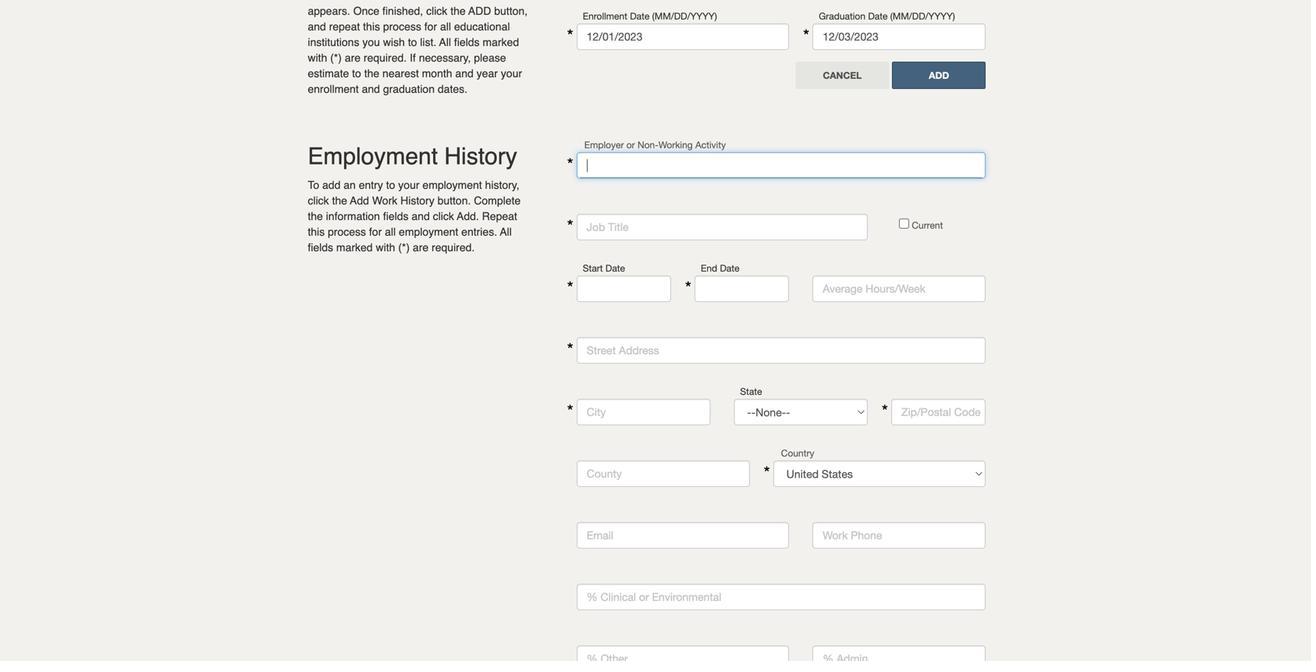 Task type: describe. For each thing, give the bounding box(es) containing it.
hours/week
[[866, 282, 926, 295]]

employer or non-working activity
[[584, 139, 726, 150]]

City text field
[[577, 399, 711, 425]]

Graduation Date (MM/DD/YYYY) text field
[[813, 23, 986, 50]]

enrollment
[[583, 11, 627, 21]]

Start Date text field
[[577, 276, 671, 302]]

1 horizontal spatial work
[[823, 529, 848, 542]]

% clinical or environmental
[[587, 590, 722, 603]]

to add an entry to your employment history, click the add work history button. complete the information fields and click add. repeat this process for all employment entries. all fields marked with (*) are required.
[[308, 179, 521, 254]]

% Clinical or Environmental text field
[[577, 584, 986, 610]]

County text field
[[577, 460, 750, 487]]

information
[[326, 210, 380, 222]]

address
[[619, 344, 659, 357]]

end
[[701, 263, 717, 274]]

state
[[740, 386, 762, 397]]

1 vertical spatial click
[[433, 210, 454, 222]]

activity
[[695, 139, 726, 150]]

1 horizontal spatial or
[[639, 590, 649, 603]]

employment history
[[308, 143, 517, 170]]

date for start
[[606, 263, 625, 274]]

%
[[587, 590, 598, 603]]

email
[[587, 529, 613, 542]]

end date
[[701, 263, 740, 274]]

Work Phone text field
[[813, 522, 986, 549]]

% Admin text field
[[813, 645, 986, 661]]

graduation date (mm/dd/yyyy)
[[819, 11, 955, 21]]

enrollment date (mm/dd/yyyy)
[[583, 11, 717, 21]]

0 vertical spatial employment
[[423, 179, 482, 191]]

Current checkbox
[[899, 219, 909, 229]]

title
[[608, 220, 629, 233]]

are
[[413, 241, 429, 254]]

start
[[583, 263, 603, 274]]

your
[[398, 179, 420, 191]]

graduation
[[819, 11, 866, 21]]

code
[[954, 405, 981, 418]]

to
[[308, 179, 319, 191]]

Job Title text field
[[577, 214, 868, 240]]

environmental
[[652, 590, 722, 603]]

an
[[344, 179, 356, 191]]

Email text field
[[577, 522, 789, 549]]

process
[[328, 226, 366, 238]]

date for graduation
[[868, 11, 888, 21]]

required.
[[432, 241, 475, 254]]

average
[[823, 282, 863, 295]]

work phone
[[823, 529, 882, 542]]

average hours/week
[[823, 282, 926, 295]]

current
[[909, 220, 943, 231]]

Street Address text field
[[577, 337, 986, 364]]

Average Hours/Week text field
[[813, 276, 986, 302]]

employer
[[584, 139, 624, 150]]

street
[[587, 344, 616, 357]]

working
[[659, 139, 693, 150]]

employment
[[308, 143, 438, 170]]

0 horizontal spatial or
[[627, 139, 635, 150]]

non-
[[638, 139, 659, 150]]

this
[[308, 226, 325, 238]]



Task type: locate. For each thing, give the bounding box(es) containing it.
None button
[[796, 62, 889, 89], [892, 62, 986, 89], [796, 62, 889, 89], [892, 62, 986, 89]]

Enrollment Date (MM/DD/YYYY) text field
[[577, 23, 789, 50]]

0 vertical spatial history
[[444, 143, 517, 170]]

job
[[587, 220, 605, 233]]

for
[[369, 226, 382, 238]]

0 horizontal spatial work
[[372, 194, 397, 207]]

1 vertical spatial the
[[308, 210, 323, 222]]

zip/postal code
[[901, 405, 981, 418]]

1 horizontal spatial click
[[433, 210, 454, 222]]

history,
[[485, 179, 520, 191]]

employment
[[423, 179, 482, 191], [399, 226, 458, 238]]

street address
[[587, 344, 659, 357]]

0 horizontal spatial click
[[308, 194, 329, 207]]

to
[[386, 179, 395, 191]]

% Other text field
[[577, 645, 789, 661]]

the
[[332, 194, 347, 207], [308, 210, 323, 222]]

add.
[[457, 210, 479, 222]]

1 vertical spatial employment
[[399, 226, 458, 238]]

0 horizontal spatial fields
[[308, 241, 333, 254]]

(mm/dd/yyyy) for graduation date (mm/dd/yyyy)
[[890, 11, 955, 21]]

all
[[500, 226, 512, 238]]

0 vertical spatial the
[[332, 194, 347, 207]]

1 (mm/dd/yyyy) from the left
[[652, 11, 717, 21]]

history up and
[[400, 194, 434, 207]]

with
[[376, 241, 395, 254]]

1 horizontal spatial the
[[332, 194, 347, 207]]

1 vertical spatial fields
[[308, 241, 333, 254]]

(mm/dd/yyyy) for enrollment date (mm/dd/yyyy)
[[652, 11, 717, 21]]

country
[[781, 448, 814, 459]]

click down "to"
[[308, 194, 329, 207]]

button.
[[438, 194, 471, 207]]

(mm/dd/yyyy)
[[652, 11, 717, 21], [890, 11, 955, 21]]

work inside to add an entry to your employment history, click the add work history button. complete the information fields and click add. repeat this process for all employment entries. all fields marked with (*) are required.
[[372, 194, 397, 207]]

start date
[[583, 263, 625, 274]]

0 horizontal spatial the
[[308, 210, 323, 222]]

fields down "this"
[[308, 241, 333, 254]]

Employer or Non-Working Activity text field
[[577, 152, 986, 179]]

1 horizontal spatial fields
[[383, 210, 409, 222]]

and
[[412, 210, 430, 222]]

fields up all
[[383, 210, 409, 222]]

city
[[587, 405, 606, 418]]

entries.
[[461, 226, 497, 238]]

the down add
[[332, 194, 347, 207]]

county
[[587, 467, 622, 480]]

(*)
[[398, 241, 410, 254]]

1 horizontal spatial (mm/dd/yyyy)
[[890, 11, 955, 21]]

employment up button. at left top
[[423, 179, 482, 191]]

fields
[[383, 210, 409, 222], [308, 241, 333, 254]]

0 horizontal spatial (mm/dd/yyyy)
[[652, 11, 717, 21]]

1 vertical spatial work
[[823, 529, 848, 542]]

click down button. at left top
[[433, 210, 454, 222]]

work
[[372, 194, 397, 207], [823, 529, 848, 542]]

history inside to add an entry to your employment history, click the add work history button. complete the information fields and click add. repeat this process for all employment entries. all fields marked with (*) are required.
[[400, 194, 434, 207]]

date right "end" at the top right
[[720, 263, 740, 274]]

or right clinical
[[639, 590, 649, 603]]

0 vertical spatial or
[[627, 139, 635, 150]]

date up graduation date (mm/dd/yyyy) text box
[[868, 11, 888, 21]]

0 vertical spatial fields
[[383, 210, 409, 222]]

1 vertical spatial or
[[639, 590, 649, 603]]

phone
[[851, 529, 882, 542]]

marked
[[336, 241, 373, 254]]

repeat
[[482, 210, 517, 222]]

the up "this"
[[308, 210, 323, 222]]

zip/postal
[[901, 405, 951, 418]]

date
[[630, 11, 650, 21], [868, 11, 888, 21], [606, 263, 625, 274], [720, 263, 740, 274]]

all
[[385, 226, 396, 238]]

1 horizontal spatial history
[[444, 143, 517, 170]]

(mm/dd/yyyy) up enrollment date (mm/dd/yyyy) text box
[[652, 11, 717, 21]]

0 vertical spatial work
[[372, 194, 397, 207]]

date up the start date text field
[[606, 263, 625, 274]]

End Date text field
[[695, 276, 789, 302]]

2 (mm/dd/yyyy) from the left
[[890, 11, 955, 21]]

complete
[[474, 194, 521, 207]]

date right enrollment
[[630, 11, 650, 21]]

0 vertical spatial click
[[308, 194, 329, 207]]

job title
[[587, 220, 629, 233]]

date for enrollment
[[630, 11, 650, 21]]

work down to
[[372, 194, 397, 207]]

or
[[627, 139, 635, 150], [639, 590, 649, 603]]

entry
[[359, 179, 383, 191]]

date for end
[[720, 263, 740, 274]]

add
[[322, 179, 341, 191]]

Zip/Postal Code text field
[[891, 399, 986, 425]]

history up "history,"
[[444, 143, 517, 170]]

(mm/dd/yyyy) up graduation date (mm/dd/yyyy) text box
[[890, 11, 955, 21]]

history
[[444, 143, 517, 170], [400, 194, 434, 207]]

clinical
[[601, 590, 636, 603]]

or left non-
[[627, 139, 635, 150]]

click
[[308, 194, 329, 207], [433, 210, 454, 222]]

0 horizontal spatial history
[[400, 194, 434, 207]]

add
[[350, 194, 369, 207]]

employment down and
[[399, 226, 458, 238]]

work left phone
[[823, 529, 848, 542]]

1 vertical spatial history
[[400, 194, 434, 207]]



Task type: vqa. For each thing, say whether or not it's contained in the screenshot.
click
yes



